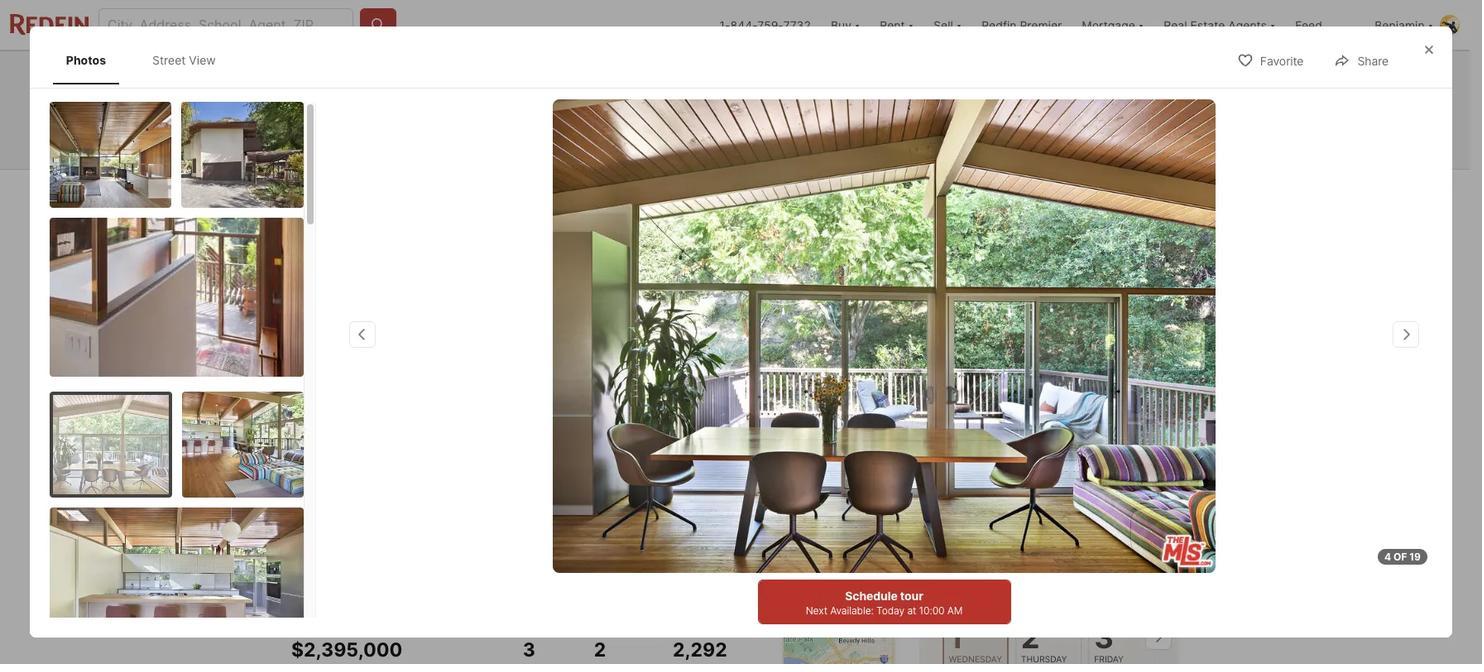 Task type: describe. For each thing, give the bounding box(es) containing it.
schedule tour next available: today at 10:00 am
[[806, 589, 963, 617]]

dialog containing photos
[[30, 26, 1453, 664]]

property
[[501, 186, 549, 200]]

4
[[1385, 551, 1392, 563]]

send me homes like this button
[[930, 90, 1178, 130]]

agent
[[1107, 581, 1144, 598]]

of
[[1394, 551, 1408, 563]]

favorite button for share
[[1224, 43, 1319, 77]]

redfin premier button
[[972, 0, 1073, 50]]

1 vertical spatial 19
[[1410, 551, 1422, 563]]

looking for homes like this? get daily updates when similar homes hit the market.
[[380, 85, 712, 125]]

2185 basil ln
[[291, 600, 377, 617]]

user photo image
[[1441, 15, 1461, 35]]

daily
[[406, 108, 436, 125]]

this
[[1107, 102, 1131, 118]]

nov
[[950, 608, 972, 620]]

1 horizontal spatial homes
[[576, 108, 617, 125]]

history
[[684, 186, 722, 200]]

street view tab
[[139, 40, 229, 81]]

1-844-759-7732
[[720, 18, 811, 32]]

to
[[388, 234, 402, 247]]

details
[[552, 186, 589, 200]]

4pm
[[404, 234, 427, 247]]

premier inside button
[[1020, 18, 1063, 32]]

market.
[[665, 108, 712, 125]]

2,292
[[673, 638, 728, 662]]

next
[[806, 604, 828, 617]]

1
[[950, 619, 964, 656]]

submit search image
[[370, 17, 387, 33]]

share for the bottommost share "button"
[[1134, 185, 1165, 199]]

a
[[997, 581, 1005, 598]]

hit
[[621, 108, 637, 125]]

redfin inside redfin premier button
[[982, 18, 1017, 32]]

3 inside 3 button
[[1095, 619, 1115, 656]]

schools tab
[[741, 173, 822, 213]]

ln
[[361, 600, 377, 617]]

tour
[[901, 589, 924, 603]]

photos
[[66, 53, 106, 67]]

sale & tax history
[[627, 186, 722, 200]]

looking
[[380, 85, 432, 102]]

street
[[152, 53, 186, 67]]

updates
[[439, 108, 490, 125]]

1-
[[720, 18, 731, 32]]

view
[[189, 53, 216, 67]]

sale
[[333, 570, 361, 584]]

get
[[380, 108, 402, 125]]

me
[[1013, 102, 1033, 118]]

available:
[[831, 604, 874, 617]]

the
[[641, 108, 661, 125]]

sat,
[[341, 234, 363, 247]]

844-
[[731, 18, 758, 32]]

property details tab
[[482, 173, 608, 213]]

tab list for share
[[50, 36, 246, 84]]

x-
[[1044, 185, 1056, 199]]

similar
[[532, 108, 572, 125]]

0 vertical spatial share button
[[1321, 43, 1404, 77]]

photos
[[1113, 511, 1152, 525]]

2 inside 2 button
[[1022, 619, 1041, 656]]

open
[[311, 234, 339, 247]]

1pm
[[365, 234, 386, 247]]

property details
[[501, 186, 589, 200]]

homes for me
[[1035, 102, 1079, 118]]

for
[[306, 570, 329, 584]]

share for top share "button"
[[1358, 54, 1390, 68]]

nov 1
[[950, 608, 972, 656]]

for sale -
[[306, 570, 373, 584]]

schedule
[[846, 589, 898, 603]]

tab list for x-out
[[291, 170, 836, 213]]

favorite for share
[[1261, 54, 1304, 68]]



Task type: vqa. For each thing, say whether or not it's contained in the screenshot.
Daily
yes



Task type: locate. For each thing, give the bounding box(es) containing it.
share button down feed at the top of the page
[[1321, 43, 1404, 77]]

19 photos
[[1097, 511, 1152, 525]]

schools
[[760, 186, 803, 200]]

1 vertical spatial favorite
[[943, 185, 987, 199]]

premier
[[1020, 18, 1063, 32], [1053, 581, 1104, 598]]

1 horizontal spatial share button
[[1321, 43, 1404, 77]]

favorite
[[1261, 54, 1304, 68], [943, 185, 987, 199]]

for
[[435, 85, 453, 102]]

1 horizontal spatial tab list
[[291, 170, 836, 213]]

tab list containing photos
[[50, 36, 246, 84]]

759-
[[758, 18, 784, 32]]

19 inside 19 photos button
[[1097, 511, 1110, 525]]

0 horizontal spatial favorite
[[943, 185, 987, 199]]

at
[[908, 604, 917, 617]]

share button
[[1321, 43, 1404, 77], [1097, 174, 1179, 208]]

City, Address, School, Agent, ZIP search field
[[99, 8, 354, 41]]

tour with a redfin premier agent
[[933, 581, 1144, 598]]

like up when
[[503, 85, 526, 102]]

share button right out
[[1097, 174, 1179, 208]]

homes right me
[[1035, 102, 1079, 118]]

out
[[1056, 185, 1076, 199]]

1 horizontal spatial 3
[[1095, 619, 1115, 656]]

0 horizontal spatial 3
[[523, 638, 536, 662]]

send
[[977, 102, 1010, 118]]

none button containing 1
[[943, 601, 1010, 664]]

homes inside send me homes like this button
[[1035, 102, 1079, 118]]

tour
[[933, 581, 963, 598]]

19 right of
[[1410, 551, 1422, 563]]

2 button
[[1016, 602, 1083, 664]]

7732
[[784, 18, 811, 32]]

like inside send me homes like this button
[[1082, 102, 1104, 118]]

tab list containing property details
[[291, 170, 836, 213]]

3
[[1095, 619, 1115, 656], [523, 638, 536, 662]]

0 horizontal spatial like
[[503, 85, 526, 102]]

2185
[[291, 600, 324, 617]]

&
[[653, 186, 661, 200]]

homes for for
[[456, 85, 500, 102]]

open sat, 1pm to 4pm
[[311, 234, 427, 247]]

homes
[[456, 85, 500, 102], [1035, 102, 1079, 118], [576, 108, 617, 125]]

homes up updates
[[456, 85, 500, 102]]

tax
[[664, 186, 681, 200]]

3 button
[[1089, 602, 1156, 664]]

1 horizontal spatial 2
[[1022, 619, 1041, 656]]

redfin image
[[292, 73, 367, 147]]

homes left hit
[[576, 108, 617, 125]]

0 vertical spatial 19
[[1097, 511, 1110, 525]]

today
[[877, 604, 905, 617]]

image image
[[50, 101, 172, 207], [182, 101, 304, 207], [50, 217, 304, 376], [182, 391, 304, 497], [53, 395, 169, 494], [50, 507, 304, 664]]

share
[[1358, 54, 1390, 68], [1134, 185, 1165, 199]]

1 horizontal spatial 19
[[1410, 551, 1422, 563]]

2185 basil ln image
[[553, 99, 1217, 573]]

sale & tax history tab
[[608, 173, 741, 213]]

tab list
[[50, 36, 246, 84], [291, 170, 836, 213]]

x-out
[[1044, 185, 1076, 199]]

0 horizontal spatial homes
[[456, 85, 500, 102]]

-
[[365, 570, 370, 584]]

0 vertical spatial premier
[[1020, 18, 1063, 32]]

1-844-759-7732 link
[[720, 18, 811, 32]]

19 photos button
[[1059, 502, 1166, 535]]

favorite button for x-out
[[906, 174, 1001, 208]]

2
[[1022, 619, 1041, 656], [594, 638, 606, 662]]

4 of 19
[[1385, 551, 1422, 563]]

0 vertical spatial favorite
[[1261, 54, 1304, 68]]

1 horizontal spatial like
[[1082, 102, 1104, 118]]

sale
[[627, 186, 650, 200]]

send me homes like this
[[977, 102, 1131, 118]]

favorite for x-out
[[943, 185, 987, 199]]

2 horizontal spatial homes
[[1035, 102, 1079, 118]]

when
[[494, 108, 528, 125]]

2185 basil ln, los angeles, ca 90077 image
[[291, 216, 913, 548], [920, 216, 1179, 379], [920, 385, 1179, 548]]

1 horizontal spatial favorite button
[[1224, 43, 1319, 77]]

basil
[[327, 600, 358, 617]]

1 vertical spatial share button
[[1097, 174, 1179, 208]]

dialog
[[30, 26, 1453, 664]]

like left this
[[1082, 102, 1104, 118]]

0 horizontal spatial 2
[[594, 638, 606, 662]]

1 vertical spatial favorite button
[[906, 174, 1001, 208]]

0 vertical spatial tab list
[[50, 36, 246, 84]]

like inside looking for homes like this? get daily updates when similar homes hit the market.
[[503, 85, 526, 102]]

19
[[1097, 511, 1110, 525], [1410, 551, 1422, 563]]

None button
[[943, 601, 1010, 664]]

this?
[[529, 85, 561, 102]]

1 vertical spatial redfin
[[1008, 581, 1050, 598]]

like for this?
[[503, 85, 526, 102]]

10:00
[[920, 604, 945, 617]]

0 vertical spatial redfin
[[982, 18, 1017, 32]]

favorite button inside dialog
[[1224, 43, 1319, 77]]

1 vertical spatial share
[[1134, 185, 1165, 199]]

photos tab
[[53, 40, 119, 81]]

1 vertical spatial tab list
[[291, 170, 836, 213]]

$2,395,000
[[291, 638, 403, 662]]

open sat, 1pm to 4pm link
[[291, 216, 913, 551]]

0 horizontal spatial share button
[[1097, 174, 1179, 208]]

19 left photos
[[1097, 511, 1110, 525]]

like
[[503, 85, 526, 102], [1082, 102, 1104, 118]]

0 horizontal spatial 19
[[1097, 511, 1110, 525]]

with
[[966, 581, 994, 598]]

redfin premier
[[982, 18, 1063, 32]]

redfin
[[982, 18, 1017, 32], [1008, 581, 1050, 598]]

0 vertical spatial favorite button
[[1224, 43, 1319, 77]]

next image
[[1146, 624, 1172, 650]]

like for this
[[1082, 102, 1104, 118]]

0 horizontal spatial tab list
[[50, 36, 246, 84]]

feed
[[1296, 18, 1323, 32]]

0 vertical spatial share
[[1358, 54, 1390, 68]]

am
[[948, 604, 963, 617]]

x-out button
[[1007, 174, 1090, 208]]

feed button
[[1286, 0, 1366, 50]]

1 horizontal spatial share
[[1358, 54, 1390, 68]]

favorite button
[[1224, 43, 1319, 77], [906, 174, 1001, 208]]

1 horizontal spatial favorite
[[1261, 54, 1304, 68]]

0 horizontal spatial share
[[1134, 185, 1165, 199]]

street view
[[152, 53, 216, 67]]

share inside dialog
[[1358, 54, 1390, 68]]

0 horizontal spatial favorite button
[[906, 174, 1001, 208]]

1 vertical spatial premier
[[1053, 581, 1104, 598]]

map entry image
[[784, 568, 894, 664]]



